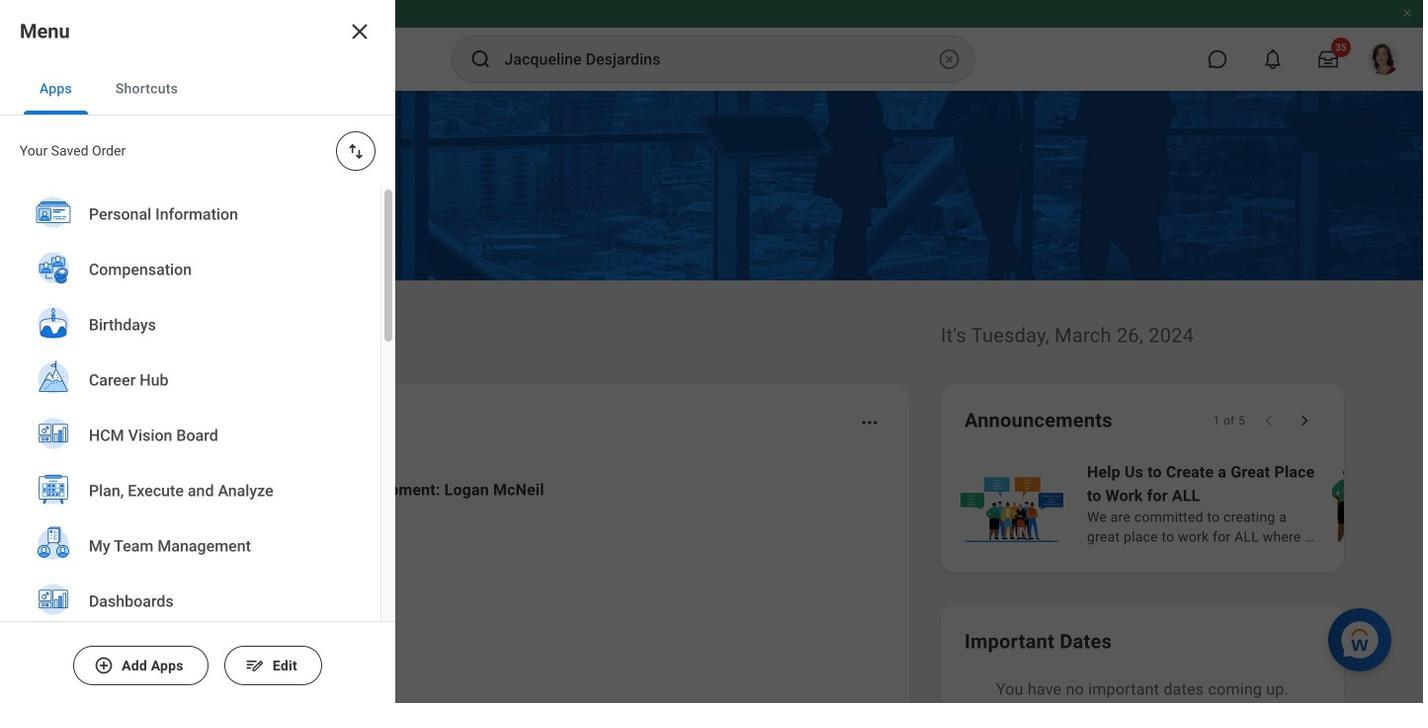 Task type: locate. For each thing, give the bounding box(es) containing it.
list
[[0, 187, 381, 704], [957, 459, 1423, 550], [103, 463, 886, 704]]

x circle image
[[938, 47, 961, 71]]

sort image
[[346, 141, 366, 161]]

close environment banner image
[[1402, 7, 1414, 19]]

search image
[[469, 47, 493, 71]]

x image
[[348, 20, 372, 43]]

book open image
[[131, 677, 161, 704]]

tab list
[[0, 63, 395, 116]]

chevron right small image
[[1295, 411, 1315, 431]]

status
[[1214, 413, 1246, 429]]

banner
[[0, 0, 1423, 91]]

main content
[[0, 91, 1423, 704]]



Task type: describe. For each thing, give the bounding box(es) containing it.
global navigation dialog
[[0, 0, 395, 704]]

list inside "global navigation" dialog
[[0, 187, 381, 704]]

plus circle image
[[94, 656, 114, 676]]

inbox image
[[131, 596, 161, 626]]

inbox large image
[[1319, 49, 1338, 69]]

chevron left small image
[[1259, 411, 1279, 431]]

notifications large image
[[1263, 49, 1283, 69]]

text edit image
[[245, 656, 265, 676]]

profile logan mcneil element
[[1356, 38, 1412, 81]]



Task type: vqa. For each thing, say whether or not it's contained in the screenshot.
bottommost (United
no



